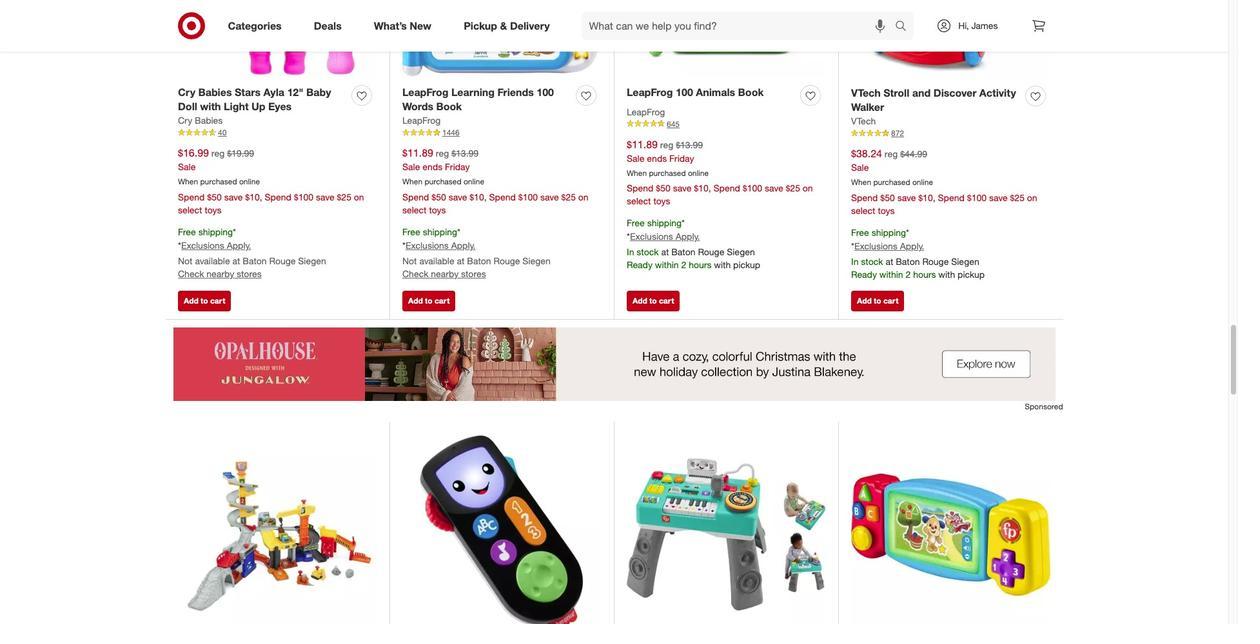 Task type: vqa. For each thing, say whether or not it's contained in the screenshot.
cart related to LeapFrog 100 Animals Book
yes



Task type: locate. For each thing, give the bounding box(es) containing it.
with inside "cry babies stars ayla 12" baby doll with light up eyes"
[[200, 100, 221, 113]]

james
[[972, 20, 998, 31]]

0 horizontal spatial available
[[195, 255, 230, 266]]

$25 inside $38.24 reg $44.99 sale when purchased online spend $50 save $10, spend $100 save $25 on select toys
[[1010, 192, 1025, 203]]

4 add from the left
[[857, 296, 872, 306]]

leapfrog 100 animals book image
[[627, 0, 826, 77], [627, 0, 826, 77]]

1 check nearby stores button from the left
[[178, 268, 262, 280]]

1 horizontal spatial check nearby stores button
[[402, 268, 486, 280]]

advertisement region
[[165, 328, 1063, 401]]

leapfrog down words
[[402, 115, 441, 126]]

ready
[[627, 259, 653, 270], [851, 269, 877, 280]]

available for $11.89
[[420, 255, 455, 266]]

0 horizontal spatial book
[[436, 100, 462, 113]]

2 nearby from the left
[[431, 268, 459, 279]]

available for $16.99
[[195, 255, 230, 266]]

activity
[[980, 86, 1016, 99]]

exclusions apply. button for cry babies stars ayla 12" baby doll with light up eyes
[[181, 239, 251, 252]]

4 add to cart from the left
[[857, 296, 899, 306]]

add to cart for leapfrog 100 animals book
[[633, 296, 674, 306]]

1 check from the left
[[178, 268, 204, 279]]

1 horizontal spatial hours
[[913, 269, 936, 280]]

1 horizontal spatial 100
[[676, 85, 693, 98]]

ends for leapfrog learning friends 100 words book
[[423, 161, 443, 172]]

what's new link
[[363, 12, 448, 40]]

0 horizontal spatial check nearby stores button
[[178, 268, 262, 280]]

online
[[688, 168, 709, 178], [239, 177, 260, 187], [464, 177, 484, 187], [913, 178, 933, 187]]

$25 inside $16.99 reg $19.99 sale when purchased online spend $50 save $10, spend $100 save $25 on select toys
[[337, 192, 352, 203]]

0 horizontal spatial $11.89 reg $13.99 sale ends friday when purchased online spend $50 save $10, spend $100 save $25 on select toys
[[402, 147, 589, 215]]

645 link
[[627, 118, 826, 130]]

add for vtech stroll and discover activity walker
[[857, 296, 872, 306]]

leapfrog learning friends 100 words book
[[402, 85, 554, 113]]

apply. for 100
[[676, 231, 700, 242]]

0 horizontal spatial ends
[[423, 161, 443, 172]]

on
[[803, 183, 813, 194], [354, 192, 364, 203], [578, 192, 589, 203], [1027, 192, 1038, 203]]

add to cart button for leapfrog learning friends 100 words book
[[402, 291, 456, 312]]

872
[[891, 128, 904, 138]]

pickup for $11.89
[[733, 259, 761, 270]]

babies for cry babies
[[195, 115, 223, 126]]

with for $11.89
[[714, 259, 731, 270]]

1 horizontal spatial 2
[[906, 269, 911, 280]]

$100
[[743, 183, 762, 194], [294, 192, 314, 203], [518, 192, 538, 203], [967, 192, 987, 203]]

add to cart button for cry babies stars ayla 12" baby doll with light up eyes
[[178, 291, 231, 312]]

online down the $44.99
[[913, 178, 933, 187]]

1 add to cart from the left
[[184, 296, 225, 306]]

2 cart from the left
[[435, 296, 450, 306]]

check nearby stores button
[[178, 268, 262, 280], [402, 268, 486, 280]]

within for $11.89
[[655, 259, 679, 270]]

leapfrog down leapfrog 100 animals book link
[[627, 106, 665, 117]]

vtech
[[851, 86, 881, 99], [851, 116, 876, 127]]

0 vertical spatial book
[[738, 85, 764, 98]]

1 horizontal spatial $13.99
[[676, 139, 703, 150]]

0 horizontal spatial stock
[[637, 246, 659, 257]]

select inside $38.24 reg $44.99 sale when purchased online spend $50 save $10, spend $100 save $25 on select toys
[[851, 205, 876, 216]]

leapfrog link
[[627, 105, 665, 118], [402, 114, 441, 127]]

leapfrog up words
[[402, 85, 449, 98]]

at
[[661, 246, 669, 257], [233, 255, 240, 266], [457, 255, 465, 266], [886, 256, 894, 267]]

sale inside $38.24 reg $44.99 sale when purchased online spend $50 save $10, spend $100 save $25 on select toys
[[851, 162, 869, 173]]

4 to from the left
[[874, 296, 881, 306]]

siegen for cry babies stars ayla 12" baby doll with light up eyes
[[298, 255, 326, 266]]

vtech up walker
[[851, 86, 881, 99]]

$11.89 reg $13.99 sale ends friday when purchased online spend $50 save $10, spend $100 save $25 on select toys for friends
[[402, 147, 589, 215]]

$13.99 for 100
[[676, 139, 703, 150]]

cry up the doll in the left of the page
[[178, 85, 195, 98]]

sale
[[627, 153, 645, 164], [178, 161, 196, 172], [402, 161, 420, 172], [851, 162, 869, 173]]

1 horizontal spatial $11.89
[[627, 138, 658, 151]]

purchased
[[649, 168, 686, 178], [200, 177, 237, 187], [425, 177, 462, 187], [874, 178, 910, 187]]

1 horizontal spatial friday
[[670, 153, 694, 164]]

reg down 1446
[[436, 148, 449, 159]]

pickup & delivery link
[[453, 12, 566, 40]]

in
[[627, 246, 634, 257], [851, 256, 859, 267]]

2 horizontal spatial with
[[939, 269, 955, 280]]

book
[[738, 85, 764, 98], [436, 100, 462, 113]]

0 horizontal spatial 2
[[681, 259, 686, 270]]

1 horizontal spatial available
[[420, 255, 455, 266]]

spend
[[627, 183, 654, 194], [714, 183, 740, 194], [178, 192, 205, 203], [265, 192, 291, 203], [402, 192, 429, 203], [489, 192, 516, 203], [851, 192, 878, 203], [938, 192, 965, 203]]

leapfrog
[[402, 85, 449, 98], [627, 85, 673, 98], [627, 106, 665, 117], [402, 115, 441, 126]]

vtech go! go! smart wheels speedy spiral construction tower track set image
[[178, 435, 377, 624], [178, 435, 377, 624]]

cry babies stars ayla 12" baby doll with light up eyes link
[[178, 85, 346, 114]]

add
[[184, 296, 199, 306], [408, 296, 423, 306], [633, 296, 647, 306], [857, 296, 872, 306]]

check
[[178, 268, 204, 279], [402, 268, 429, 279]]

$13.99 down 645
[[676, 139, 703, 150]]

animals
[[696, 85, 735, 98]]

3 cart from the left
[[659, 296, 674, 306]]

What can we help you find? suggestions appear below search field
[[582, 12, 899, 40]]

to
[[201, 296, 208, 306], [425, 296, 433, 306], [650, 296, 657, 306], [874, 296, 881, 306]]

babies up light
[[198, 85, 232, 98]]

reg for babies
[[211, 148, 225, 159]]

1 vtech from the top
[[851, 86, 881, 99]]

2 available from the left
[[420, 255, 455, 266]]

$11.89 reg $13.99 sale ends friday when purchased online spend $50 save $10, spend $100 save $25 on select toys down the 1446 link
[[402, 147, 589, 215]]

1 horizontal spatial stock
[[861, 256, 883, 267]]

pickup
[[733, 259, 761, 270], [958, 269, 985, 280]]

friday down 645
[[670, 153, 694, 164]]

sale for cry babies stars ayla 12" baby doll with light up eyes
[[178, 161, 196, 172]]

pickup for $38.24
[[958, 269, 985, 280]]

ends down 645
[[647, 153, 667, 164]]

with
[[200, 100, 221, 113], [714, 259, 731, 270], [939, 269, 955, 280]]

stock
[[637, 246, 659, 257], [861, 256, 883, 267]]

cry inside cry babies link
[[178, 115, 192, 126]]

$11.89
[[627, 138, 658, 151], [402, 147, 433, 160]]

rouge
[[698, 246, 725, 257], [269, 255, 296, 266], [494, 255, 520, 266], [923, 256, 949, 267]]

3 add from the left
[[633, 296, 647, 306]]

0 vertical spatial cry
[[178, 85, 195, 98]]

$38.24
[[851, 147, 882, 160]]

delivery
[[510, 19, 550, 32]]

1 horizontal spatial check
[[402, 268, 429, 279]]

add to cart button
[[178, 291, 231, 312], [402, 291, 456, 312], [627, 291, 680, 312], [851, 291, 905, 312]]

leapfrog learning friends 100 words book link
[[402, 85, 571, 114]]

sale for leapfrog 100 animals book
[[627, 153, 645, 164]]

reg down 645
[[660, 139, 674, 150]]

1 horizontal spatial book
[[738, 85, 764, 98]]

apply. for learning
[[451, 240, 476, 251]]

1 horizontal spatial ends
[[647, 153, 667, 164]]

1 vertical spatial book
[[436, 100, 462, 113]]

100 right friends
[[537, 85, 554, 98]]

purchased down $19.99
[[200, 177, 237, 187]]

cart
[[210, 296, 225, 306], [435, 296, 450, 306], [659, 296, 674, 306], [884, 296, 899, 306]]

12"
[[287, 85, 304, 98]]

0 horizontal spatial stores
[[237, 268, 262, 279]]

reg inside $38.24 reg $44.99 sale when purchased online spend $50 save $10, spend $100 save $25 on select toys
[[885, 149, 898, 160]]

$10, inside $38.24 reg $44.99 sale when purchased online spend $50 save $10, spend $100 save $25 on select toys
[[919, 192, 936, 203]]

$13.99
[[676, 139, 703, 150], [452, 148, 479, 159]]

$11.89 reg $13.99 sale ends friday when purchased online spend $50 save $10, spend $100 save $25 on select toys
[[627, 138, 813, 207], [402, 147, 589, 215]]

1 stores from the left
[[237, 268, 262, 279]]

vtech inside vtech stroll and discover activity walker
[[851, 86, 881, 99]]

baton
[[672, 246, 696, 257], [243, 255, 267, 266], [467, 255, 491, 266], [896, 256, 920, 267]]

exclusions apply. button for leapfrog learning friends 100 words book
[[406, 239, 476, 252]]

shipping
[[647, 218, 682, 229], [198, 226, 233, 237], [423, 226, 457, 237], [872, 227, 906, 238]]

book right animals
[[738, 85, 764, 98]]

categories link
[[217, 12, 298, 40]]

0 horizontal spatial not
[[178, 255, 193, 266]]

1 cry from the top
[[178, 85, 195, 98]]

reg down 872 on the right top
[[885, 149, 898, 160]]

1 vertical spatial vtech
[[851, 116, 876, 127]]

1 add to cart button from the left
[[178, 291, 231, 312]]

fisher-price laugh & learn stream & learn remote image
[[402, 435, 601, 624], [402, 435, 601, 624]]

within for $38.24
[[880, 269, 903, 280]]

0 horizontal spatial 100
[[537, 85, 554, 98]]

friday for learning
[[445, 161, 470, 172]]

1 horizontal spatial free shipping * * exclusions apply. not available at baton rouge siegen check nearby stores
[[402, 226, 551, 279]]

nearby
[[207, 268, 234, 279], [431, 268, 459, 279]]

0 horizontal spatial ready
[[627, 259, 653, 270]]

eyes
[[268, 100, 292, 113]]

1 horizontal spatial not
[[402, 255, 417, 266]]

reg down 40
[[211, 148, 225, 159]]

1 horizontal spatial pickup
[[958, 269, 985, 280]]

ends down 1446
[[423, 161, 443, 172]]

fisher-price twist & learn gamer image
[[851, 435, 1051, 624], [851, 435, 1051, 624]]

at for vtech stroll and discover activity walker
[[886, 256, 894, 267]]

babies
[[198, 85, 232, 98], [195, 115, 223, 126]]

leapfrog inside leapfrog 100 animals book link
[[627, 85, 673, 98]]

100 left animals
[[676, 85, 693, 98]]

2 check from the left
[[402, 268, 429, 279]]

1 nearby from the left
[[207, 268, 234, 279]]

cry inside "cry babies stars ayla 12" baby doll with light up eyes"
[[178, 85, 195, 98]]

0 horizontal spatial check
[[178, 268, 204, 279]]

cry babies stars ayla 12" baby doll with light up eyes image
[[178, 0, 377, 77], [178, 0, 377, 77]]

0 horizontal spatial leapfrog link
[[402, 114, 441, 127]]

2 stores from the left
[[461, 268, 486, 279]]

rouge for leapfrog learning friends 100 words book
[[494, 255, 520, 266]]

1446 link
[[402, 127, 601, 139]]

add to cart
[[184, 296, 225, 306], [408, 296, 450, 306], [633, 296, 674, 306], [857, 296, 899, 306]]

what's
[[374, 19, 407, 32]]

friday
[[670, 153, 694, 164], [445, 161, 470, 172]]

1 free shipping * * exclusions apply. not available at baton rouge siegen check nearby stores from the left
[[178, 226, 326, 279]]

3 add to cart button from the left
[[627, 291, 680, 312]]

0 horizontal spatial within
[[655, 259, 679, 270]]

2
[[681, 259, 686, 270], [906, 269, 911, 280]]

0 horizontal spatial in
[[627, 246, 634, 257]]

shipping for vtech stroll and discover activity walker
[[872, 227, 906, 238]]

select inside $16.99 reg $19.99 sale when purchased online spend $50 save $10, spend $100 save $25 on select toys
[[178, 204, 202, 215]]

toys inside $38.24 reg $44.99 sale when purchased online spend $50 save $10, spend $100 save $25 on select toys
[[878, 205, 895, 216]]

0 horizontal spatial with
[[200, 100, 221, 113]]

reg inside $16.99 reg $19.99 sale when purchased online spend $50 save $10, spend $100 save $25 on select toys
[[211, 148, 225, 159]]

vtech for vtech
[[851, 116, 876, 127]]

cry down the doll in the left of the page
[[178, 115, 192, 126]]

2 check nearby stores button from the left
[[402, 268, 486, 280]]

1 horizontal spatial in
[[851, 256, 859, 267]]

babies inside "cry babies stars ayla 12" baby doll with light up eyes"
[[198, 85, 232, 98]]

$100 inside $16.99 reg $19.99 sale when purchased online spend $50 save $10, spend $100 save $25 on select toys
[[294, 192, 314, 203]]

free
[[627, 218, 645, 229], [178, 226, 196, 237], [402, 226, 420, 237], [851, 227, 869, 238]]

add to cart for leapfrog learning friends 100 words book
[[408, 296, 450, 306]]

available
[[195, 255, 230, 266], [420, 255, 455, 266]]

babies up 40
[[195, 115, 223, 126]]

save
[[673, 183, 692, 194], [765, 183, 783, 194], [224, 192, 243, 203], [316, 192, 334, 203], [449, 192, 467, 203], [540, 192, 559, 203], [898, 192, 916, 203], [989, 192, 1008, 203]]

vtech stroll and discover activity walker image
[[851, 0, 1051, 78], [851, 0, 1051, 78]]

select
[[627, 196, 651, 207], [178, 204, 202, 215], [402, 204, 427, 215], [851, 205, 876, 216]]

40 link
[[178, 127, 377, 139]]

words
[[402, 100, 434, 113]]

1 cart from the left
[[210, 296, 225, 306]]

hours for $11.89
[[689, 259, 712, 270]]

1 horizontal spatial leapfrog link
[[627, 105, 665, 118]]

1 vertical spatial babies
[[195, 115, 223, 126]]

siegen for leapfrog 100 animals book
[[727, 246, 755, 257]]

leapfrog up 645
[[627, 85, 673, 98]]

hours
[[689, 259, 712, 270], [913, 269, 936, 280]]

0 horizontal spatial $13.99
[[452, 148, 479, 159]]

*
[[682, 218, 685, 229], [233, 226, 236, 237], [457, 226, 461, 237], [906, 227, 909, 238], [627, 231, 630, 242], [178, 240, 181, 251], [402, 240, 406, 251], [851, 240, 855, 251]]

100 inside leapfrog 100 animals book link
[[676, 85, 693, 98]]

2 add to cart button from the left
[[402, 291, 456, 312]]

1 vertical spatial cry
[[178, 115, 192, 126]]

not
[[178, 255, 193, 266], [402, 255, 417, 266]]

cart for vtech stroll and discover activity walker
[[884, 296, 899, 306]]

free shipping * * exclusions apply. not available at baton rouge siegen check nearby stores
[[178, 226, 326, 279], [402, 226, 551, 279]]

exclusions for vtech stroll and discover activity walker
[[855, 240, 898, 251]]

2 not from the left
[[402, 255, 417, 266]]

$13.99 down 1446
[[452, 148, 479, 159]]

ends
[[647, 153, 667, 164], [423, 161, 443, 172]]

sale inside $16.99 reg $19.99 sale when purchased online spend $50 save $10, spend $100 save $25 on select toys
[[178, 161, 196, 172]]

siegen for leapfrog learning friends 100 words book
[[523, 255, 551, 266]]

stores for $11.89
[[461, 268, 486, 279]]

reg for 100
[[660, 139, 674, 150]]

1 horizontal spatial ready
[[851, 269, 877, 280]]

exclusions
[[630, 231, 673, 242], [181, 240, 224, 251], [406, 240, 449, 251], [855, 240, 898, 251]]

stores
[[237, 268, 262, 279], [461, 268, 486, 279]]

leapfrog link down words
[[402, 114, 441, 127]]

book up 1446
[[436, 100, 462, 113]]

online down $19.99
[[239, 177, 260, 187]]

1 horizontal spatial with
[[714, 259, 731, 270]]

2 100 from the left
[[676, 85, 693, 98]]

within
[[655, 259, 679, 270], [880, 269, 903, 280]]

1 horizontal spatial $11.89 reg $13.99 sale ends friday when purchased online spend $50 save $10, spend $100 save $25 on select toys
[[627, 138, 813, 207]]

apply.
[[676, 231, 700, 242], [227, 240, 251, 251], [451, 240, 476, 251], [900, 240, 924, 251]]

0 horizontal spatial nearby
[[207, 268, 234, 279]]

2 to from the left
[[425, 296, 433, 306]]

book inside leapfrog 100 animals book link
[[738, 85, 764, 98]]

$25
[[786, 183, 800, 194], [337, 192, 352, 203], [561, 192, 576, 203], [1010, 192, 1025, 203]]

shipping for leapfrog learning friends 100 words book
[[423, 226, 457, 237]]

1 to from the left
[[201, 296, 208, 306]]

add to cart for cry babies stars ayla 12" baby doll with light up eyes
[[184, 296, 225, 306]]

2 add to cart from the left
[[408, 296, 450, 306]]

at for leapfrog 100 animals book
[[661, 246, 669, 257]]

0 horizontal spatial hours
[[689, 259, 712, 270]]

0 horizontal spatial free shipping * * exclusions apply. in stock at  baton rouge siegen ready within 2 hours with pickup
[[627, 218, 761, 270]]

rouge for vtech stroll and discover activity walker
[[923, 256, 949, 267]]

free shipping * * exclusions apply. not available at baton rouge siegen check nearby stores for $16.99
[[178, 226, 326, 279]]

leapfrog 100 animals book link
[[627, 85, 764, 100]]

exclusions for leapfrog 100 animals book
[[630, 231, 673, 242]]

0 vertical spatial vtech
[[851, 86, 881, 99]]

1 add from the left
[[184, 296, 199, 306]]

fisher-price laugh & learn mix & learn dj table image
[[627, 435, 826, 624], [627, 435, 826, 624]]

0 horizontal spatial pickup
[[733, 259, 761, 270]]

siegen
[[727, 246, 755, 257], [298, 255, 326, 266], [523, 255, 551, 266], [952, 256, 980, 267]]

0 horizontal spatial free shipping * * exclusions apply. not available at baton rouge siegen check nearby stores
[[178, 226, 326, 279]]

2 add from the left
[[408, 296, 423, 306]]

1 horizontal spatial stores
[[461, 268, 486, 279]]

free shipping * * exclusions apply. in stock at  baton rouge siegen ready within 2 hours with pickup
[[627, 218, 761, 270], [851, 227, 985, 280]]

$50 inside $16.99 reg $19.99 sale when purchased online spend $50 save $10, spend $100 save $25 on select toys
[[207, 192, 222, 203]]

stock for $11.89
[[637, 246, 659, 257]]

friday down 1446
[[445, 161, 470, 172]]

0 horizontal spatial friday
[[445, 161, 470, 172]]

3 add to cart from the left
[[633, 296, 674, 306]]

0 horizontal spatial $11.89
[[402, 147, 433, 160]]

purchased inside $16.99 reg $19.99 sale when purchased online spend $50 save $10, spend $100 save $25 on select toys
[[200, 177, 237, 187]]

cry
[[178, 85, 195, 98], [178, 115, 192, 126]]

1 100 from the left
[[537, 85, 554, 98]]

leapfrog link down leapfrog 100 animals book link
[[627, 105, 665, 118]]

pickup & delivery
[[464, 19, 550, 32]]

stock for $38.24
[[861, 256, 883, 267]]

1 available from the left
[[195, 255, 230, 266]]

$13.99 for learning
[[452, 148, 479, 159]]

1 horizontal spatial free shipping * * exclusions apply. in stock at  baton rouge siegen ready within 2 hours with pickup
[[851, 227, 985, 280]]

$11.89 reg $13.99 sale ends friday when purchased online spend $50 save $10, spend $100 save $25 on select toys down the 645 link
[[627, 138, 813, 207]]

1 not from the left
[[178, 255, 193, 266]]

reg for stroll
[[885, 149, 898, 160]]

exclusions for cry babies stars ayla 12" baby doll with light up eyes
[[181, 240, 224, 251]]

exclusions apply. button
[[630, 230, 700, 243], [181, 239, 251, 252], [406, 239, 476, 252], [855, 240, 924, 253]]

1 horizontal spatial within
[[880, 269, 903, 280]]

3 to from the left
[[650, 296, 657, 306]]

2 free shipping * * exclusions apply. not available at baton rouge siegen check nearby stores from the left
[[402, 226, 551, 279]]

vtech down walker
[[851, 116, 876, 127]]

4 add to cart button from the left
[[851, 291, 905, 312]]

$50
[[656, 183, 671, 194], [207, 192, 222, 203], [432, 192, 446, 203], [881, 192, 895, 203]]

0 vertical spatial babies
[[198, 85, 232, 98]]

2 vtech from the top
[[851, 116, 876, 127]]

rouge for cry babies stars ayla 12" baby doll with light up eyes
[[269, 255, 296, 266]]

purchased down the $44.99
[[874, 178, 910, 187]]

learning
[[452, 85, 495, 98]]

4 cart from the left
[[884, 296, 899, 306]]

add to cart button for leapfrog 100 animals book
[[627, 291, 680, 312]]

2 cry from the top
[[178, 115, 192, 126]]

add for leapfrog learning friends 100 words book
[[408, 296, 423, 306]]

free for leapfrog learning friends 100 words book
[[402, 226, 420, 237]]

with for $38.24
[[939, 269, 955, 280]]

leapfrog learning friends 100 words book image
[[402, 0, 601, 77], [402, 0, 601, 77]]

1 horizontal spatial nearby
[[431, 268, 459, 279]]

not for $16.99
[[178, 255, 193, 266]]



Task type: describe. For each thing, give the bounding box(es) containing it.
hi, james
[[959, 20, 998, 31]]

baton for friends
[[467, 255, 491, 266]]

leapfrog 100 animals book
[[627, 85, 764, 98]]

to for cry babies stars ayla 12" baby doll with light up eyes
[[201, 296, 208, 306]]

shipping for cry babies stars ayla 12" baby doll with light up eyes
[[198, 226, 233, 237]]

stars
[[235, 85, 261, 98]]

walker
[[851, 101, 884, 114]]

$44.99
[[901, 149, 928, 160]]

$10, inside $16.99 reg $19.99 sale when purchased online spend $50 save $10, spend $100 save $25 on select toys
[[245, 192, 262, 203]]

cry babies link
[[178, 114, 223, 127]]

categories
[[228, 19, 282, 32]]

2 for $38.24
[[906, 269, 911, 280]]

ready for $38.24
[[851, 269, 877, 280]]

siegen for vtech stroll and discover activity walker
[[952, 256, 980, 267]]

$11.89 reg $13.99 sale ends friday when purchased online spend $50 save $10, spend $100 save $25 on select toys for animals
[[627, 138, 813, 207]]

free shipping * * exclusions apply. not available at baton rouge siegen check nearby stores for $11.89
[[402, 226, 551, 279]]

cry for cry babies stars ayla 12" baby doll with light up eyes
[[178, 85, 195, 98]]

cart for leapfrog 100 animals book
[[659, 296, 674, 306]]

872 link
[[851, 128, 1051, 139]]

check nearby stores button for $16.99
[[178, 268, 262, 280]]

ready for $11.89
[[627, 259, 653, 270]]

free for cry babies stars ayla 12" baby doll with light up eyes
[[178, 226, 196, 237]]

ayla
[[264, 85, 284, 98]]

purchased down 645
[[649, 168, 686, 178]]

baby
[[306, 85, 331, 98]]

sale for leapfrog learning friends 100 words book
[[402, 161, 420, 172]]

free shipping * * exclusions apply. in stock at  baton rouge siegen ready within 2 hours with pickup for $11.89
[[627, 218, 761, 270]]

add for cry babies stars ayla 12" baby doll with light up eyes
[[184, 296, 199, 306]]

reg for learning
[[436, 148, 449, 159]]

cry babies
[[178, 115, 223, 126]]

free shipping * * exclusions apply. in stock at  baton rouge siegen ready within 2 hours with pickup for $38.24
[[851, 227, 985, 280]]

in for $11.89
[[627, 246, 634, 257]]

sale for vtech stroll and discover activity walker
[[851, 162, 869, 173]]

2 for $11.89
[[681, 259, 686, 270]]

40
[[218, 128, 227, 138]]

book inside leapfrog learning friends 100 words book
[[436, 100, 462, 113]]

to for leapfrog learning friends 100 words book
[[425, 296, 433, 306]]

leapfrog inside leapfrog learning friends 100 words book
[[402, 85, 449, 98]]

100 inside leapfrog learning friends 100 words book
[[537, 85, 554, 98]]

shipping for leapfrog 100 animals book
[[647, 218, 682, 229]]

exclusions for leapfrog learning friends 100 words book
[[406, 240, 449, 251]]

$16.99 reg $19.99 sale when purchased online spend $50 save $10, spend $100 save $25 on select toys
[[178, 147, 364, 215]]

apply. for stroll
[[900, 240, 924, 251]]

$11.89 for leapfrog 100 animals book
[[627, 138, 658, 151]]

add to cart for vtech stroll and discover activity walker
[[857, 296, 899, 306]]

not for $11.89
[[402, 255, 417, 266]]

toys inside $16.99 reg $19.99 sale when purchased online spend $50 save $10, spend $100 save $25 on select toys
[[205, 204, 222, 215]]

check nearby stores button for $11.89
[[402, 268, 486, 280]]

rouge for leapfrog 100 animals book
[[698, 246, 725, 257]]

online inside $38.24 reg $44.99 sale when purchased online spend $50 save $10, spend $100 save $25 on select toys
[[913, 178, 933, 187]]

when inside $38.24 reg $44.99 sale when purchased online spend $50 save $10, spend $100 save $25 on select toys
[[851, 178, 872, 187]]

sponsored
[[1025, 402, 1063, 412]]

stores for $16.99
[[237, 268, 262, 279]]

baton for stars
[[243, 255, 267, 266]]

at for leapfrog learning friends 100 words book
[[457, 255, 465, 266]]

purchased inside $38.24 reg $44.99 sale when purchased online spend $50 save $10, spend $100 save $25 on select toys
[[874, 178, 910, 187]]

vtech stroll and discover activity walker link
[[851, 85, 1020, 115]]

online down the 645 link
[[688, 168, 709, 178]]

$11.89 for leapfrog learning friends 100 words book
[[402, 147, 433, 160]]

apply. for babies
[[227, 240, 251, 251]]

online inside $16.99 reg $19.99 sale when purchased online spend $50 save $10, spend $100 save $25 on select toys
[[239, 177, 260, 187]]

friends
[[498, 85, 534, 98]]

check for $16.99
[[178, 268, 204, 279]]

check for $11.89
[[402, 268, 429, 279]]

deals
[[314, 19, 342, 32]]

cart for leapfrog learning friends 100 words book
[[435, 296, 450, 306]]

vtech for vtech stroll and discover activity walker
[[851, 86, 881, 99]]

search button
[[890, 12, 921, 43]]

vtech stroll and discover activity walker
[[851, 86, 1016, 114]]

doll
[[178, 100, 197, 113]]

deals link
[[303, 12, 358, 40]]

purchased down 1446
[[425, 177, 462, 187]]

add for leapfrog 100 animals book
[[633, 296, 647, 306]]

free for vtech stroll and discover activity walker
[[851, 227, 869, 238]]

to for vtech stroll and discover activity walker
[[874, 296, 881, 306]]

stroll
[[884, 86, 910, 99]]

hours for $38.24
[[913, 269, 936, 280]]

hi,
[[959, 20, 969, 31]]

$16.99
[[178, 147, 209, 160]]

add to cart button for vtech stroll and discover activity walker
[[851, 291, 905, 312]]

pickup
[[464, 19, 497, 32]]

discover
[[934, 86, 977, 99]]

645
[[667, 119, 680, 129]]

&
[[500, 19, 507, 32]]

$50 inside $38.24 reg $44.99 sale when purchased online spend $50 save $10, spend $100 save $25 on select toys
[[881, 192, 895, 203]]

friday for 100
[[670, 153, 694, 164]]

at for cry babies stars ayla 12" baby doll with light up eyes
[[233, 255, 240, 266]]

light
[[224, 100, 249, 113]]

exclusions apply. button for vtech stroll and discover activity walker
[[855, 240, 924, 253]]

up
[[252, 100, 266, 113]]

nearby for $11.89
[[431, 268, 459, 279]]

nearby for $16.99
[[207, 268, 234, 279]]

vtech link
[[851, 115, 876, 128]]

cry for cry babies
[[178, 115, 192, 126]]

on inside $16.99 reg $19.99 sale when purchased online spend $50 save $10, spend $100 save $25 on select toys
[[354, 192, 364, 203]]

on inside $38.24 reg $44.99 sale when purchased online spend $50 save $10, spend $100 save $25 on select toys
[[1027, 192, 1038, 203]]

search
[[890, 20, 921, 33]]

exclusions apply. button for leapfrog 100 animals book
[[630, 230, 700, 243]]

what's new
[[374, 19, 432, 32]]

ends for leapfrog 100 animals book
[[647, 153, 667, 164]]

$100 inside $38.24 reg $44.99 sale when purchased online spend $50 save $10, spend $100 save $25 on select toys
[[967, 192, 987, 203]]

cry babies stars ayla 12" baby doll with light up eyes
[[178, 85, 331, 113]]

and
[[913, 86, 931, 99]]

to for leapfrog 100 animals book
[[650, 296, 657, 306]]

$19.99
[[227, 148, 254, 159]]

baton for animals
[[672, 246, 696, 257]]

new
[[410, 19, 432, 32]]

leapfrog link for leapfrog learning friends 100 words book
[[402, 114, 441, 127]]

1446
[[442, 128, 460, 138]]

online down the 1446 link
[[464, 177, 484, 187]]

when inside $16.99 reg $19.99 sale when purchased online spend $50 save $10, spend $100 save $25 on select toys
[[178, 177, 198, 187]]

baton for and
[[896, 256, 920, 267]]

in for $38.24
[[851, 256, 859, 267]]

$38.24 reg $44.99 sale when purchased online spend $50 save $10, spend $100 save $25 on select toys
[[851, 147, 1038, 216]]

free for leapfrog 100 animals book
[[627, 218, 645, 229]]

leapfrog link for leapfrog 100 animals book
[[627, 105, 665, 118]]

babies for cry babies stars ayla 12" baby doll with light up eyes
[[198, 85, 232, 98]]



